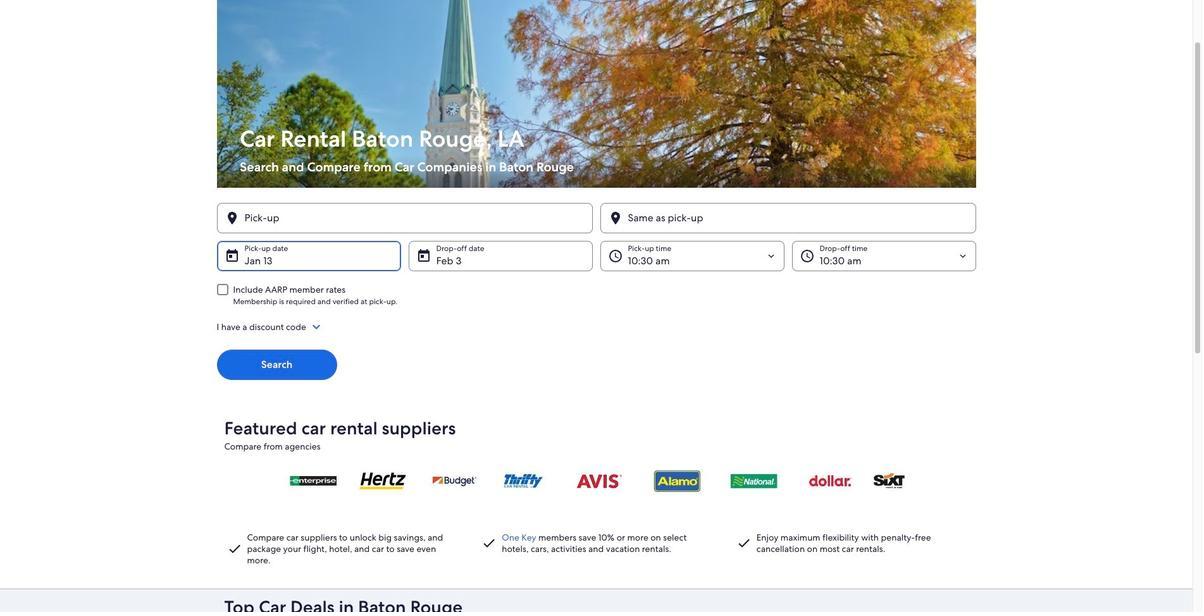 Task type: describe. For each thing, give the bounding box(es) containing it.
car suppliers logo image
[[224, 458, 969, 504]]



Task type: vqa. For each thing, say whether or not it's contained in the screenshot.
SMALL "IMAGE"
no



Task type: locate. For each thing, give the bounding box(es) containing it.
breadcrumbs region
[[0, 0, 1193, 590]]



